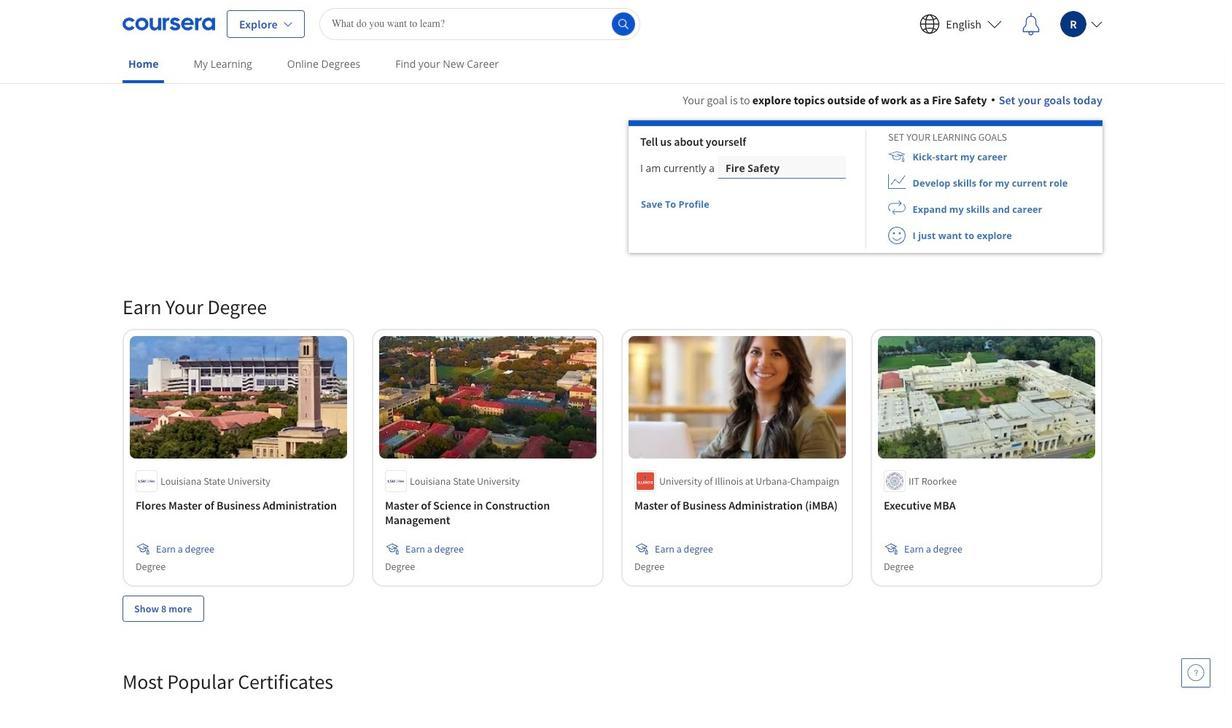 Task type: describe. For each thing, give the bounding box(es) containing it.
earn your degree collection element
[[114, 271, 1112, 645]]

help center image
[[1187, 664, 1205, 682]]

coursera image
[[123, 12, 215, 35]]



Task type: locate. For each thing, give the bounding box(es) containing it.
main content
[[0, 74, 1225, 702]]

None search field
[[319, 8, 640, 40]]

What do you want to learn? text field
[[319, 8, 640, 40]]

status
[[710, 203, 717, 207]]



Task type: vqa. For each thing, say whether or not it's contained in the screenshot.
"search box"
yes



